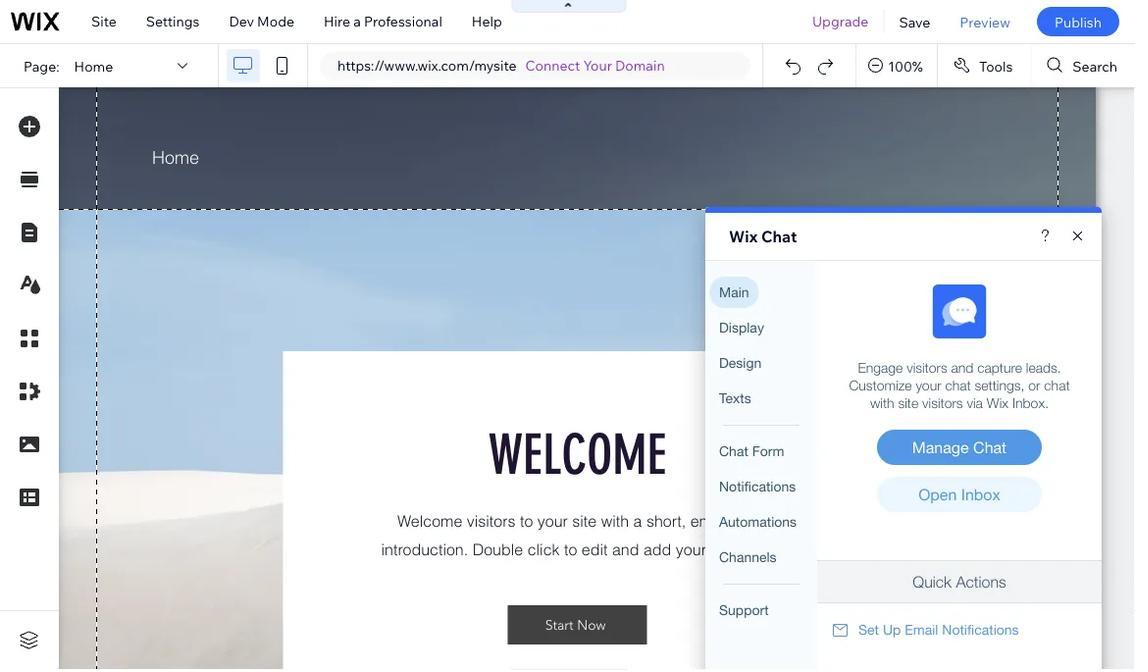 Task type: locate. For each thing, give the bounding box(es) containing it.
1 vertical spatial settings
[[746, 530, 799, 547]]

settings
[[146, 13, 200, 30], [746, 530, 799, 547]]

a
[[354, 13, 361, 30]]

save
[[899, 13, 931, 30]]

dev
[[229, 13, 254, 30]]

chat
[[762, 227, 797, 246]]

https://www.wix.com/mysite
[[338, 57, 517, 74]]

wix chat
[[729, 227, 797, 246]]

tools
[[979, 57, 1013, 74]]

0 horizontal spatial settings
[[146, 13, 200, 30]]

0 vertical spatial settings
[[146, 13, 200, 30]]

preview
[[960, 13, 1011, 30]]

professional
[[364, 13, 442, 30]]

domain
[[615, 57, 665, 74]]

mode
[[257, 13, 294, 30]]

https://www.wix.com/mysite connect your domain
[[338, 57, 665, 74]]



Task type: describe. For each thing, give the bounding box(es) containing it.
publish button
[[1037, 7, 1120, 36]]

publish
[[1055, 13, 1102, 30]]

save button
[[885, 0, 945, 43]]

hire a professional
[[324, 13, 442, 30]]

tools button
[[938, 44, 1031, 87]]

dev mode
[[229, 13, 294, 30]]

1 horizontal spatial settings
[[746, 530, 799, 547]]

search button
[[1032, 44, 1136, 87]]

preview button
[[945, 0, 1026, 43]]

100% button
[[857, 44, 937, 87]]

upgrade
[[813, 13, 869, 30]]

your
[[583, 57, 612, 74]]

help
[[472, 13, 502, 30]]

site
[[91, 13, 117, 30]]

home
[[74, 57, 113, 74]]

search
[[1073, 57, 1118, 74]]

100%
[[888, 57, 923, 74]]

wix
[[729, 227, 758, 246]]

hire
[[324, 13, 350, 30]]

connect
[[526, 57, 580, 74]]



Task type: vqa. For each thing, say whether or not it's contained in the screenshot.
TEXT within the Text Image Button Strip Decorative Box Gallery Menu & Anchor Contact & Forms Video & Music Interactive List Embed Code Social Payments CMS Blog Store Bookings Events Community My Designs
no



